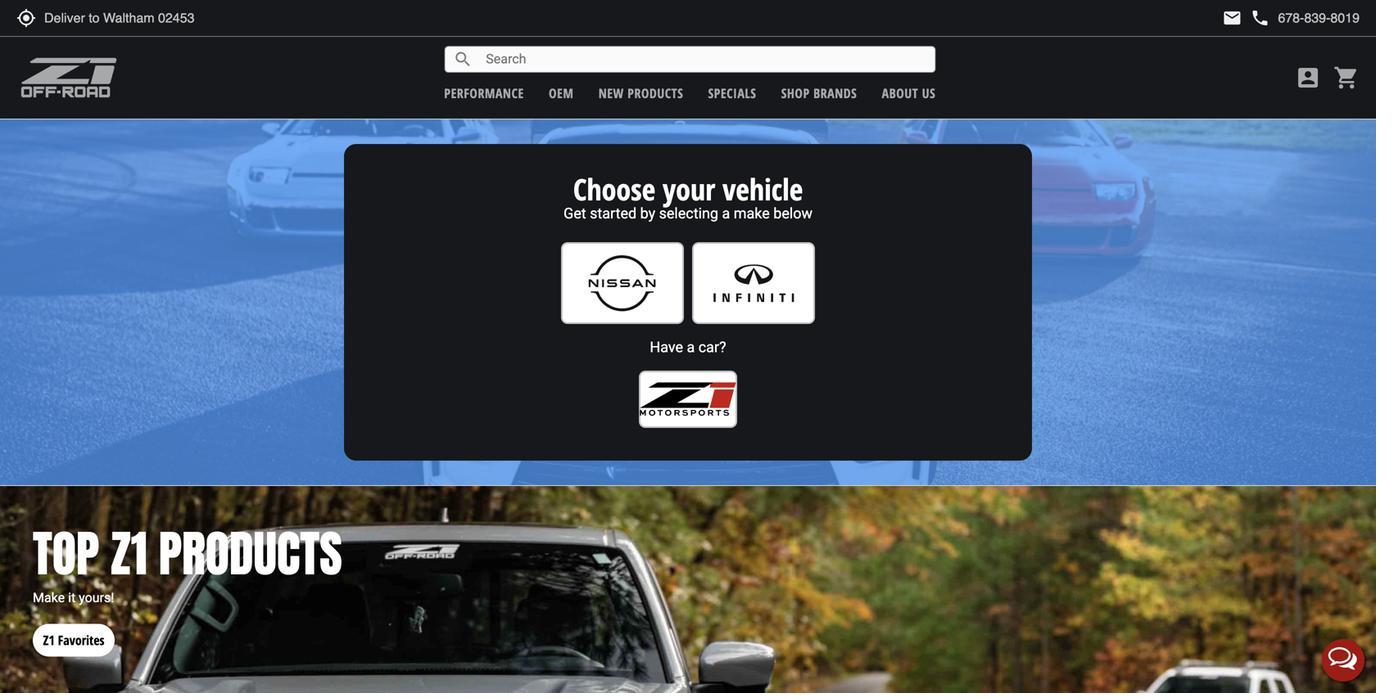 Task type: describe. For each thing, give the bounding box(es) containing it.
Search search field
[[473, 47, 935, 72]]

new products link
[[599, 84, 683, 102]]

make
[[734, 205, 770, 222]]

us
[[922, 84, 936, 102]]

shopping_cart
[[1334, 65, 1360, 91]]

nissan logo image
[[571, 251, 674, 316]]

0 horizontal spatial z1 motorsports logo image
[[20, 57, 118, 98]]

a inside choose your vehicle get started by selecting a make below
[[722, 205, 730, 222]]

products
[[628, 84, 683, 102]]

account_box
[[1295, 65, 1322, 91]]

top
[[33, 517, 99, 591]]

mail link
[[1223, 8, 1242, 28]]

z1 favorites
[[43, 632, 104, 650]]

search
[[453, 50, 473, 69]]

oem link
[[549, 84, 574, 102]]

have
[[650, 339, 683, 356]]

get
[[564, 205, 586, 222]]

by
[[640, 205, 656, 222]]

yours!
[[79, 591, 114, 606]]

make
[[33, 591, 65, 606]]

specials link
[[708, 84, 757, 102]]

phone link
[[1251, 8, 1360, 28]]

favorites
[[58, 632, 104, 650]]

new products
[[599, 84, 683, 102]]

specials
[[708, 84, 757, 102]]

brands
[[814, 84, 857, 102]]

mail
[[1223, 8, 1242, 28]]

performance link
[[444, 84, 524, 102]]

shop brands link
[[781, 84, 857, 102]]

z1 favorites link
[[33, 608, 115, 658]]

z1 inside the top z1 products make it  yours!
[[111, 517, 147, 591]]

mail phone
[[1223, 8, 1270, 28]]

products
[[159, 517, 342, 591]]

phone
[[1251, 8, 1270, 28]]



Task type: vqa. For each thing, say whether or not it's contained in the screenshot.
soft
no



Task type: locate. For each thing, give the bounding box(es) containing it.
about us link
[[882, 84, 936, 102]]

0 vertical spatial z1 motorsports logo image
[[20, 57, 118, 98]]

shopping_cart link
[[1330, 65, 1360, 91]]

shop
[[781, 84, 810, 102]]

selecting
[[659, 205, 719, 222]]

a left car?
[[687, 339, 695, 356]]

have a car?
[[650, 339, 726, 356]]

your
[[663, 169, 716, 209]]

z1 right top
[[111, 517, 147, 591]]

it
[[68, 591, 76, 606]]

1 vertical spatial z1
[[43, 632, 55, 650]]

z1 motorsports logo image down the my_location
[[20, 57, 118, 98]]

0 vertical spatial a
[[722, 205, 730, 222]]

1 horizontal spatial z1
[[111, 517, 147, 591]]

performance
[[444, 84, 524, 102]]

car?
[[699, 339, 726, 356]]

account_box link
[[1291, 65, 1326, 91]]

top z1 products  make it  yours! image
[[0, 487, 1376, 694]]

about
[[882, 84, 919, 102]]

1 horizontal spatial a
[[722, 205, 730, 222]]

1 vertical spatial a
[[687, 339, 695, 356]]

my_location
[[16, 8, 36, 28]]

a left make
[[722, 205, 730, 222]]

about us
[[882, 84, 936, 102]]

z1
[[111, 517, 147, 591], [43, 632, 55, 650]]

z1 motorsports logo image
[[20, 57, 118, 98], [639, 382, 737, 417]]

1 vertical spatial z1 motorsports logo image
[[639, 382, 737, 417]]

z1 left the favorites
[[43, 632, 55, 650]]

0 horizontal spatial a
[[687, 339, 695, 356]]

choose
[[573, 169, 656, 209]]

vehicle
[[723, 169, 803, 209]]

0 horizontal spatial z1
[[43, 632, 55, 650]]

started
[[590, 205, 637, 222]]

z1 motorsports logo image down "have a car?"
[[639, 382, 737, 417]]

a
[[722, 205, 730, 222], [687, 339, 695, 356]]

infinti logo image
[[702, 251, 805, 316]]

below
[[774, 205, 813, 222]]

shop brands
[[781, 84, 857, 102]]

oem
[[549, 84, 574, 102]]

choose your vehicle get started by selecting a make below
[[564, 169, 813, 222]]

1 horizontal spatial z1 motorsports logo image
[[639, 382, 737, 417]]

new
[[599, 84, 624, 102]]

0 vertical spatial z1
[[111, 517, 147, 591]]

top z1 products make it  yours!
[[33, 517, 342, 606]]



